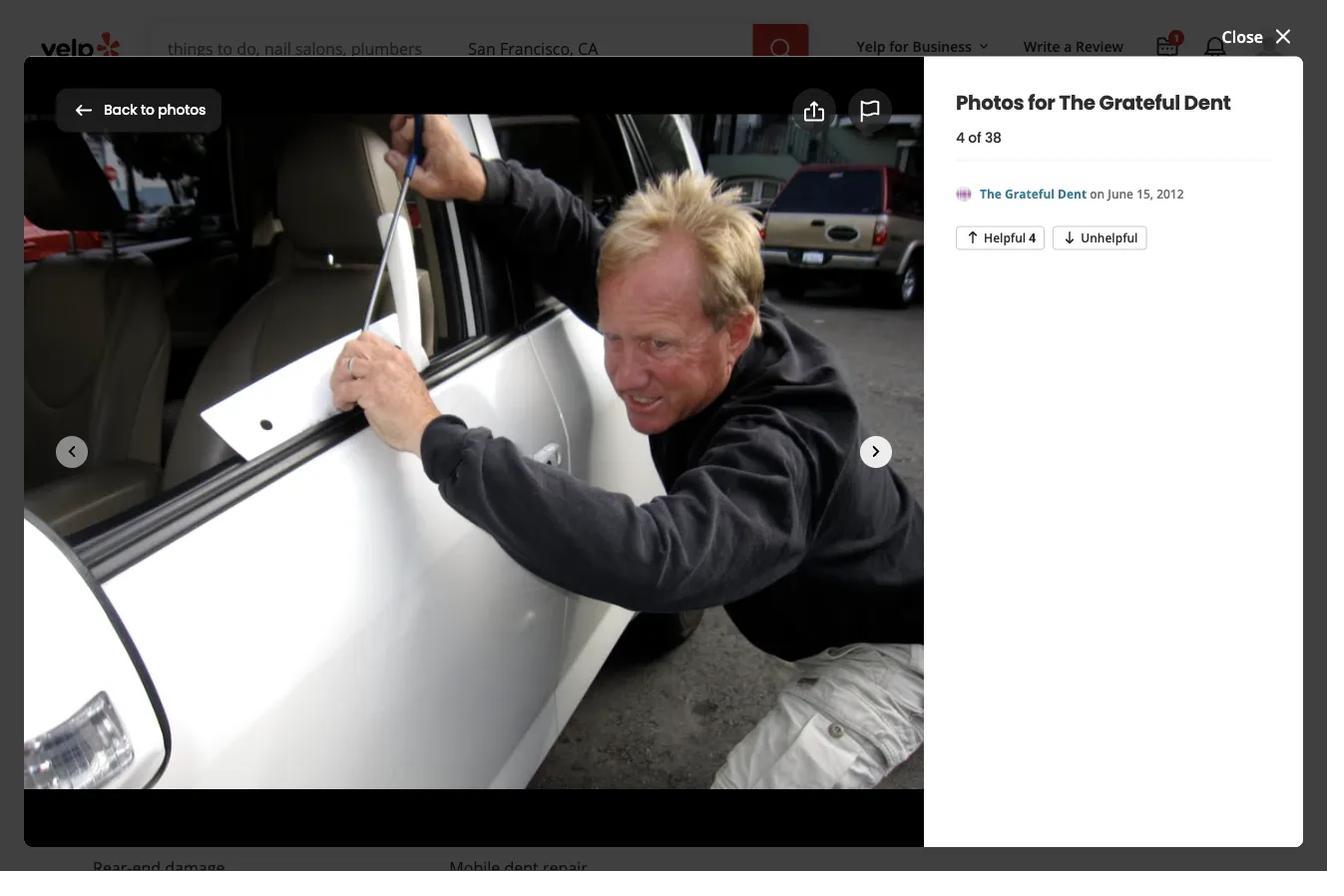 Task type: describe. For each thing, give the bounding box(es) containing it.
write a review
[[1024, 36, 1124, 55]]

notifications image
[[1203, 36, 1227, 60]]

follow
[[713, 343, 762, 366]]

,
[[293, 283, 297, 305]]

services offered
[[93, 708, 254, 736]]

grateful up helpful 4
[[1005, 185, 1055, 202]]

unhelpful
[[1081, 229, 1138, 245]]

38 for all
[[728, 444, 747, 465]]

1 horizontal spatial photos for the grateful dent
[[956, 88, 1231, 116]]

add for add photos
[[825, 99, 857, 121]]

596-
[[928, 245, 961, 267]]

photos for 24 close v2 icon
[[93, 441, 161, 469]]

next photo image
[[864, 440, 888, 464]]

24 share v2 image
[[449, 343, 473, 367]]

previous image
[[105, 556, 127, 580]]

to
[[141, 100, 155, 120]]

24 arrow left v2 image
[[72, 98, 96, 122]]

3 photo of the grateful dent - san francisco, ca, us. image from the left
[[524, 493, 723, 643]]

june
[[1108, 185, 1134, 202]]

photo
[[361, 343, 407, 366]]

dent inside services offered "element"
[[449, 761, 485, 782]]

review
[[1076, 36, 1124, 55]]

previous photo image
[[60, 440, 84, 464]]

thegratefuldent.com link
[[887, 189, 1053, 210]]

photos for 16 helpful v2 image
[[956, 88, 1024, 116]]

2 horizontal spatial for
[[1028, 88, 1055, 116]]

photos inside button
[[158, 100, 206, 120]]

shops
[[246, 283, 293, 305]]

offered
[[180, 708, 254, 736]]

share
[[481, 343, 527, 366]]

0 horizontal spatial 4
[[956, 128, 965, 148]]

dent removal
[[449, 761, 550, 782]]

add photo link
[[275, 333, 424, 377]]

2012
[[1157, 185, 1184, 202]]

restaurants link
[[152, 72, 290, 130]]

0 horizontal spatial for
[[158, 90, 196, 130]]

mobile dent repair link
[[301, 283, 454, 305]]

yelp
[[857, 36, 886, 55]]

1 photo of the grateful dent - san francisco, ca, us. image from the left
[[93, 493, 292, 643]]

grateful up the grateful dent
[[259, 90, 374, 130]]

24 add v2 image
[[681, 343, 705, 367]]

16 chevron down v2 image
[[976, 39, 992, 55]]

share button
[[432, 333, 544, 377]]

close button
[[1222, 24, 1295, 49]]

24 save outline v2 image
[[569, 343, 593, 367]]

body shops , mobile dent repair
[[202, 283, 454, 305]]

24 star v2 image
[[109, 343, 133, 367]]

(67
[[307, 239, 330, 261]]

photos & videos element
[[0, 0, 1327, 871]]

thegratefuldent.com
[[887, 189, 1053, 210]]

helpful 4
[[984, 229, 1036, 245]]

4.9
[[280, 239, 303, 261]]

unhelpful button
[[1053, 226, 1147, 250]]

see
[[673, 444, 701, 465]]

body shops link
[[202, 283, 293, 305]]

16 checkmark badged v2 image
[[429, 715, 445, 731]]

on
[[1090, 185, 1105, 202]]

2 horizontal spatial photos
[[861, 99, 916, 121]]

see all 38 photos link
[[673, 443, 838, 467]]

add photos
[[825, 99, 916, 121]]

the grateful dent link
[[980, 185, 1090, 202]]

the up "helpful"
[[980, 185, 1002, 202]]

(415)
[[887, 245, 924, 267]]

24 chevron down v2 image
[[406, 86, 430, 110]]

back
[[104, 100, 137, 120]]

see all 38 photos
[[673, 444, 806, 465]]

claimed
[[113, 283, 176, 305]]

save button
[[552, 333, 656, 377]]



Task type: vqa. For each thing, say whether or not it's contained in the screenshot.
right are
no



Task type: locate. For each thing, give the bounding box(es) containing it.
1 horizontal spatial photos
[[751, 444, 806, 465]]

for
[[889, 36, 909, 55], [1028, 88, 1055, 116], [158, 90, 196, 130]]

review
[[200, 343, 252, 366]]

1 vertical spatial a
[[186, 343, 196, 366]]

verified
[[270, 712, 330, 733]]

photos right to
[[158, 100, 206, 120]]

24 project v2 image
[[1156, 36, 1180, 60]]

Search photos text field
[[945, 90, 1271, 130]]

0 vertical spatial add
[[825, 99, 857, 121]]

0 horizontal spatial add
[[324, 343, 357, 366]]

add left 24 flag v2 icon
[[825, 99, 857, 121]]

24 arrow right v2 image
[[814, 443, 838, 467]]

grateful down 1 button
[[1099, 88, 1180, 116]]

1 horizontal spatial add
[[825, 99, 857, 121]]

write for write a review
[[1024, 36, 1060, 55]]

the right to
[[202, 90, 253, 130]]

write right 24 star v2 icon
[[141, 343, 182, 366]]

videos
[[184, 441, 250, 469]]

24 close v2 image
[[1271, 25, 1295, 49]]

0 vertical spatial business
[[913, 36, 972, 55]]

4
[[956, 128, 965, 148], [1029, 229, 1036, 245]]

0 horizontal spatial business
[[357, 712, 425, 733]]

search image
[[769, 37, 793, 61]]

next image
[[803, 556, 825, 580]]

business
[[913, 36, 972, 55], [357, 712, 425, 733]]

back to photos button
[[56, 88, 222, 132]]

add photo
[[324, 343, 407, 366]]

0 horizontal spatial a
[[186, 343, 196, 366]]

write left the review
[[1024, 36, 1060, 55]]

the grateful dent
[[93, 165, 515, 232]]

back to photos
[[104, 100, 206, 120]]

38
[[985, 128, 1002, 148], [728, 444, 747, 465]]

write
[[1024, 36, 1060, 55], [141, 343, 182, 366]]

business for verified by business
[[357, 712, 425, 733]]

user actions element
[[841, 25, 1315, 148]]

add inside photos & videos element
[[825, 99, 857, 121]]

photos for the grateful dent
[[956, 88, 1231, 116], [56, 90, 445, 130]]

repair
[[157, 761, 202, 782]]

1 horizontal spatial a
[[1064, 36, 1072, 55]]

1 horizontal spatial for
[[889, 36, 909, 55]]

16 nothelpful v2 image
[[1062, 229, 1078, 245]]

business inside button
[[913, 36, 972, 55]]

photos left 24 arrow right v2 icon
[[751, 444, 806, 465]]

1 vertical spatial write
[[141, 343, 182, 366]]

area
[[991, 302, 1028, 324]]

24 flag v2 image
[[858, 100, 882, 123]]

all
[[705, 444, 724, 465]]

for inside 'yelp for business' button
[[889, 36, 909, 55]]

38 right of
[[985, 128, 1002, 148]]

save
[[601, 343, 639, 366]]

4 left of
[[956, 128, 965, 148]]

(415) 596-6090
[[887, 245, 997, 267]]

1 button
[[1148, 28, 1187, 68]]

photos
[[956, 88, 1024, 116], [56, 90, 152, 130], [93, 441, 161, 469]]

4.9 star rating image
[[93, 235, 268, 266]]

verified by business
[[270, 712, 425, 733]]

1 horizontal spatial business
[[913, 36, 972, 55]]

16 helpful v2 image
[[965, 229, 981, 245]]

write inside write a review link
[[1024, 36, 1060, 55]]

grateful
[[1099, 88, 1180, 116], [259, 90, 374, 130], [191, 165, 390, 232], [1005, 185, 1055, 202]]

view service area link
[[887, 302, 1028, 324]]

business left 16 checkmark badged v2 image
[[357, 712, 425, 733]]

repair
[[403, 283, 454, 305]]

1 vertical spatial 38
[[728, 444, 747, 465]]

add for add photo
[[324, 343, 357, 366]]

write a review
[[141, 343, 252, 366]]

16 claim filled v2 image
[[93, 286, 109, 302]]

mobile
[[301, 283, 356, 305]]

follow button
[[664, 333, 779, 377]]

photos down 'yelp'
[[861, 99, 916, 121]]

close
[[1222, 26, 1263, 47]]

for right to
[[158, 90, 196, 130]]

0 vertical spatial 4
[[956, 128, 965, 148]]

the grateful dent on june 15, 2012
[[980, 185, 1184, 202]]

a for review
[[1064, 36, 1072, 55]]

for right 'yelp'
[[889, 36, 909, 55]]

restaurants
[[168, 88, 246, 107]]

service
[[929, 302, 986, 324]]

photo of the grateful dent - san francisco, ca, us. image
[[93, 493, 292, 643], [308, 493, 508, 643], [524, 493, 723, 643]]

2 photo of the grateful dent - san francisco, ca, us. image from the left
[[308, 493, 508, 643]]

6090
[[961, 245, 997, 267]]

(67 reviews) link
[[307, 239, 399, 261]]

1 horizontal spatial 38
[[985, 128, 1002, 148]]

38 for of
[[985, 128, 1002, 148]]

write a review link
[[1016, 28, 1132, 64]]

photos
[[861, 99, 916, 121], [158, 100, 206, 120], [751, 444, 806, 465]]

0 vertical spatial 38
[[985, 128, 1002, 148]]

4 of 38
[[956, 128, 1002, 148]]

0 horizontal spatial 38
[[728, 444, 747, 465]]

dent
[[1184, 88, 1231, 116], [379, 90, 445, 130], [400, 165, 515, 232], [1058, 185, 1087, 202], [360, 283, 399, 305], [449, 761, 485, 782]]

bumper
[[93, 761, 153, 782]]

edit button
[[466, 285, 505, 309]]

0 horizontal spatial write
[[141, 343, 182, 366]]

add photos link
[[776, 88, 933, 132]]

a left the review
[[1064, 36, 1072, 55]]

1
[[1174, 31, 1179, 44]]

24 camera v2 image
[[292, 343, 316, 367]]

1 vertical spatial 4
[[1029, 229, 1036, 245]]

business left 16 chevron down v2 image
[[913, 36, 972, 55]]

0 horizontal spatial photo of the grateful dent - san francisco, ca, us. image
[[93, 493, 292, 643]]

a for review
[[186, 343, 196, 366]]

the
[[1059, 88, 1095, 116], [202, 90, 253, 130], [93, 165, 182, 232], [980, 185, 1002, 202]]

write a review link
[[93, 333, 268, 377]]

yelp for business
[[857, 36, 972, 55]]

view service area
[[887, 302, 1028, 324]]

write inside write a review link
[[141, 343, 182, 366]]

reviews)
[[335, 239, 399, 261]]

edit
[[474, 288, 497, 304]]

2 horizontal spatial photo of the grateful dent - san francisco, ca, us. image
[[524, 493, 723, 643]]

1 horizontal spatial photo of the grateful dent - san francisco, ca, us. image
[[308, 493, 508, 643]]

business inside services offered "element"
[[357, 712, 425, 733]]

4.9 (67 reviews)
[[280, 239, 399, 261]]

the up 4.9 star rating image
[[93, 165, 182, 232]]

&
[[165, 441, 180, 469]]

38 right all
[[728, 444, 747, 465]]

for down write a review
[[1028, 88, 1055, 116]]

bumper repair
[[93, 761, 202, 782]]

helpful
[[984, 229, 1026, 245]]

1 vertical spatial add
[[324, 343, 357, 366]]

body
[[202, 283, 242, 305]]

24 add photo v2 image
[[793, 98, 817, 122]]

grateful up "4.9"
[[191, 165, 390, 232]]

add
[[825, 99, 857, 121], [324, 343, 357, 366]]

business for yelp for business
[[913, 36, 972, 55]]

15,
[[1137, 185, 1154, 202]]

0 vertical spatial a
[[1064, 36, 1072, 55]]

a left review
[[186, 343, 196, 366]]

write for write a review
[[141, 343, 182, 366]]

a
[[1064, 36, 1072, 55], [186, 343, 196, 366]]

4 right "helpful"
[[1029, 229, 1036, 245]]

business categories element
[[152, 72, 1287, 130]]

1 horizontal spatial 4
[[1029, 229, 1036, 245]]

0 horizontal spatial photos for the grateful dent
[[56, 90, 445, 130]]

services offered element
[[61, 675, 838, 871]]

24 share v2 image
[[802, 100, 826, 123]]

by
[[334, 712, 353, 733]]

0 horizontal spatial photos
[[158, 100, 206, 120]]

1 horizontal spatial write
[[1024, 36, 1060, 55]]

1 vertical spatial business
[[357, 712, 425, 733]]

of
[[968, 128, 981, 148]]

services
[[93, 708, 177, 736]]

0 vertical spatial write
[[1024, 36, 1060, 55]]

None search field
[[152, 24, 813, 72]]

view
[[887, 302, 925, 324]]

yelp for business button
[[849, 28, 1000, 64]]

the down write a review link
[[1059, 88, 1095, 116]]

removal
[[490, 761, 550, 782]]

photos & videos
[[93, 441, 250, 469]]

add right 24 camera v2 image
[[324, 343, 357, 366]]



